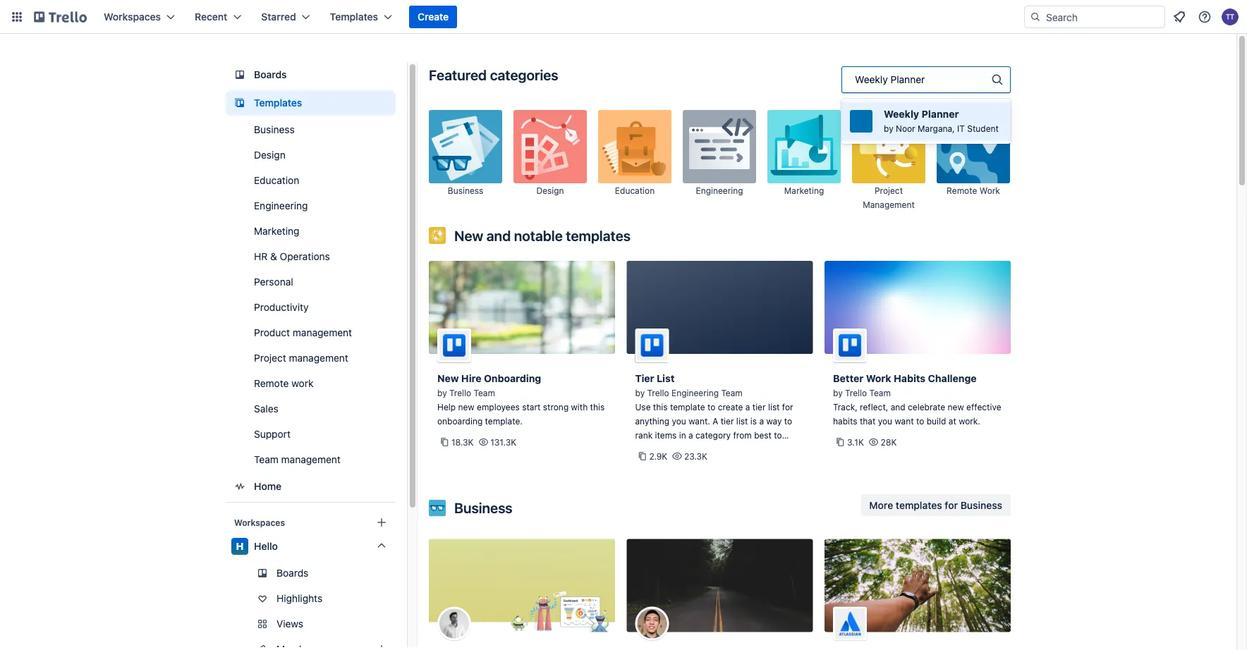 Task type: locate. For each thing, give the bounding box(es) containing it.
remote up sales
[[254, 378, 289, 389]]

work up sales link
[[292, 378, 314, 389]]

1 vertical spatial marketing link
[[226, 220, 396, 243]]

1 new from the left
[[458, 402, 475, 412]]

this right with
[[590, 402, 605, 412]]

be:
[[706, 444, 718, 454]]

help
[[437, 402, 456, 412]]

boards link for home
[[226, 62, 396, 87]]

tier right a in the bottom of the page
[[721, 416, 734, 426]]

marketing link
[[768, 110, 841, 212], [226, 220, 396, 243]]

list left is
[[736, 416, 748, 426]]

hr & operations
[[254, 251, 330, 262]]

Search field
[[1041, 6, 1165, 28]]

marketing up '&'
[[254, 225, 299, 237]]

1 horizontal spatial design link
[[514, 110, 587, 212]]

and right the dishes,
[[723, 459, 738, 468]]

new up at on the right bottom of the page
[[948, 402, 964, 412]]

work
[[866, 373, 892, 385]]

0 horizontal spatial for
[[782, 402, 793, 412]]

1 vertical spatial remote work link
[[226, 373, 396, 395]]

1 horizontal spatial best
[[754, 430, 772, 440]]

none text field inside field
[[855, 73, 926, 86]]

1 horizontal spatial trello
[[647, 388, 669, 398]]

board image
[[231, 66, 248, 83]]

0 horizontal spatial remote
[[254, 378, 289, 389]]

views
[[277, 618, 303, 630]]

product
[[254, 327, 290, 339]]

and up want
[[891, 402, 906, 412]]

remote down "remote work icon"
[[947, 186, 977, 196]]

a
[[746, 402, 750, 412], [759, 416, 764, 426], [689, 430, 693, 440]]

forward image left toni, founder @ crmble icon
[[393, 616, 410, 633]]

by inside tier list by trello engineering team use this template to create a tier list for anything you want. a tier list is a way to rank items in a category from best to worst. this could be: best nba players, goat'd pasta dishes, and tastiest fast food joints.
[[635, 388, 645, 398]]

operations
[[280, 251, 330, 262]]

recent button
[[186, 6, 250, 28]]

1 vertical spatial new
[[437, 373, 459, 385]]

1 vertical spatial workspaces
[[234, 518, 285, 528]]

0 horizontal spatial project
[[254, 352, 286, 364]]

new
[[458, 402, 475, 412], [948, 402, 964, 412]]

0 horizontal spatial best
[[721, 444, 738, 454]]

open information menu image
[[1198, 10, 1212, 24]]

habits
[[833, 416, 858, 426]]

1 horizontal spatial remote
[[947, 186, 977, 196]]

templates right starred dropdown button
[[330, 11, 378, 23]]

planner
[[922, 108, 959, 120]]

2 you from the left
[[878, 416, 893, 426]]

to down celebrate
[[916, 416, 924, 426]]

management down support link
[[281, 454, 341, 466]]

management down product management link
[[289, 352, 348, 364]]

2 forward image from the top
[[393, 641, 410, 650]]

team inside tier list by trello engineering team use this template to create a tier list for anything you want. a tier list is a way to rank items in a category from best to worst. this could be: best nba players, goat'd pasta dishes, and tastiest fast food joints.
[[721, 388, 743, 398]]

0 horizontal spatial project management link
[[226, 347, 396, 370]]

new inside new hire onboarding by trello team help new employees start strong with this onboarding template.
[[437, 373, 459, 385]]

home image
[[231, 478, 248, 495]]

1 boards link from the top
[[226, 62, 396, 87]]

0 vertical spatial remote work link
[[937, 110, 1010, 212]]

engineering icon image
[[683, 110, 756, 183]]

boards for home
[[254, 69, 287, 80]]

engineering up "template"
[[672, 388, 719, 398]]

templates right more
[[896, 500, 942, 511]]

trello team image
[[437, 329, 471, 363]]

by up help
[[437, 388, 447, 398]]

for up players,
[[782, 402, 793, 412]]

3 trello from the left
[[845, 388, 867, 398]]

1 horizontal spatial you
[[878, 416, 893, 426]]

project inside project management
[[875, 186, 903, 196]]

1 vertical spatial for
[[945, 500, 958, 511]]

None text field
[[855, 73, 926, 86]]

management down productivity "link"
[[293, 327, 352, 339]]

noor
[[896, 123, 916, 133]]

project management
[[863, 186, 915, 210], [254, 352, 348, 364]]

0 vertical spatial tier
[[753, 402, 766, 412]]

1 trello from the left
[[449, 388, 471, 398]]

1 vertical spatial templates
[[896, 500, 942, 511]]

create button
[[409, 6, 457, 28]]

0 vertical spatial templates
[[330, 11, 378, 23]]

1 vertical spatial and
[[891, 402, 906, 412]]

team
[[474, 388, 495, 398], [721, 388, 743, 398], [870, 388, 891, 398], [254, 454, 279, 466]]

for right more
[[945, 500, 958, 511]]

a right is
[[759, 416, 764, 426]]

product management link
[[226, 322, 396, 344]]

template.
[[485, 416, 523, 426]]

new for new hire onboarding by trello team help new employees start strong with this onboarding template.
[[437, 373, 459, 385]]

you up in
[[672, 416, 686, 426]]

business icon image
[[429, 110, 502, 183], [429, 500, 446, 517]]

marketing down marketing icon
[[784, 186, 824, 196]]

tier up is
[[753, 402, 766, 412]]

forward image inside views "link"
[[393, 616, 410, 633]]

0 horizontal spatial business link
[[226, 119, 396, 141]]

workspaces button
[[95, 6, 183, 28]]

design link for education link associated with the right project management link's marketing link
[[514, 110, 587, 212]]

you right that
[[878, 416, 893, 426]]

forward image
[[393, 616, 410, 633], [393, 641, 410, 650]]

0 horizontal spatial education link
[[226, 169, 396, 192]]

1 horizontal spatial business link
[[429, 110, 502, 212]]

a right in
[[689, 430, 693, 440]]

hire
[[461, 373, 482, 385]]

1 horizontal spatial and
[[723, 459, 738, 468]]

work down "remote work icon"
[[980, 186, 1000, 196]]

marketing
[[784, 186, 824, 196], [254, 225, 299, 237]]

to right "way"
[[784, 416, 792, 426]]

0 vertical spatial a
[[746, 402, 750, 412]]

project management down product management at left
[[254, 352, 348, 364]]

project management icon image
[[852, 110, 926, 183]]

marketing icon image
[[768, 110, 841, 183]]

0 horizontal spatial a
[[689, 430, 693, 440]]

this up anything
[[653, 402, 668, 412]]

0 vertical spatial boards
[[254, 69, 287, 80]]

design down design icon
[[536, 186, 564, 196]]

1 horizontal spatial new
[[948, 402, 964, 412]]

personal
[[254, 276, 293, 288]]

project
[[875, 186, 903, 196], [254, 352, 286, 364]]

by up track, at the right bottom of the page
[[833, 388, 843, 398]]

0 horizontal spatial design link
[[226, 144, 396, 167]]

1 vertical spatial a
[[759, 416, 764, 426]]

0 horizontal spatial remote work
[[254, 378, 314, 389]]

this
[[590, 402, 605, 412], [653, 402, 668, 412]]

and
[[487, 227, 511, 244], [891, 402, 906, 412], [723, 459, 738, 468]]

boards link up templates link
[[226, 62, 396, 87]]

0 horizontal spatial workspaces
[[104, 11, 161, 23]]

best down is
[[754, 430, 772, 440]]

1 horizontal spatial tier
[[753, 402, 766, 412]]

0 vertical spatial templates
[[566, 227, 631, 244]]

0 horizontal spatial marketing
[[254, 225, 299, 237]]

2 horizontal spatial and
[[891, 402, 906, 412]]

you
[[672, 416, 686, 426], [878, 416, 893, 426]]

at
[[949, 416, 957, 426]]

team up create
[[721, 388, 743, 398]]

trello down hire
[[449, 388, 471, 398]]

1 horizontal spatial work
[[980, 186, 1000, 196]]

1 horizontal spatial templates
[[330, 11, 378, 23]]

education link for hr & operations link's marketing link
[[226, 169, 396, 192]]

to up a in the bottom of the page
[[708, 402, 716, 412]]

for
[[782, 402, 793, 412], [945, 500, 958, 511]]

joints.
[[656, 473, 680, 483]]

engineering up '&'
[[254, 200, 308, 212]]

0 vertical spatial for
[[782, 402, 793, 412]]

you inside tier list by trello engineering team use this template to create a tier list for anything you want. a tier list is a way to rank items in a category from best to worst. this could be: best nba players, goat'd pasta dishes, and tastiest fast food joints.
[[672, 416, 686, 426]]

and left 'notable'
[[487, 227, 511, 244]]

1 horizontal spatial remote work
[[947, 186, 1000, 196]]

team inside new hire onboarding by trello team help new employees start strong with this onboarding template.
[[474, 388, 495, 398]]

0 vertical spatial business icon image
[[429, 110, 502, 183]]

1 horizontal spatial design
[[536, 186, 564, 196]]

remote work link
[[937, 110, 1010, 212], [226, 373, 396, 395]]

1 vertical spatial boards
[[277, 568, 309, 579]]

new for new and notable templates
[[454, 227, 483, 244]]

engineering link for the right project management link's marketing link
[[683, 110, 756, 212]]

1 this from the left
[[590, 402, 605, 412]]

education link
[[598, 110, 672, 212], [226, 169, 396, 192]]

by left noor on the right
[[884, 123, 894, 133]]

boards up highlights
[[277, 568, 309, 579]]

1 business icon image from the top
[[429, 110, 502, 183]]

boards link for views
[[226, 562, 396, 585]]

best right the be:
[[721, 444, 738, 454]]

0 vertical spatial and
[[487, 227, 511, 244]]

&
[[270, 251, 277, 262]]

templates right "template board" image
[[254, 97, 302, 109]]

1 vertical spatial remote work
[[254, 378, 314, 389]]

with
[[571, 402, 588, 412]]

0 vertical spatial forward image
[[393, 616, 410, 633]]

is
[[751, 416, 757, 426]]

design down templates link
[[254, 149, 286, 161]]

2 trello from the left
[[647, 388, 669, 398]]

0 vertical spatial design
[[254, 149, 286, 161]]

sales
[[254, 403, 279, 415]]

0 vertical spatial project management link
[[852, 110, 926, 212]]

food
[[635, 473, 653, 483]]

0 vertical spatial project management
[[863, 186, 915, 210]]

margana,
[[918, 123, 955, 133]]

to inside better work habits challenge by trello team track, reflect, and celebrate new effective habits that you want to build at work.
[[916, 416, 924, 426]]

1 forward image from the top
[[393, 616, 410, 633]]

dishes,
[[692, 459, 721, 468]]

templates right 'notable'
[[566, 227, 631, 244]]

2 horizontal spatial trello
[[845, 388, 867, 398]]

remote work
[[947, 186, 1000, 196], [254, 378, 314, 389]]

0 horizontal spatial templates
[[566, 227, 631, 244]]

0 horizontal spatial engineering link
[[226, 195, 396, 217]]

1 vertical spatial templates
[[254, 97, 302, 109]]

1 horizontal spatial templates
[[896, 500, 942, 511]]

1 horizontal spatial for
[[945, 500, 958, 511]]

templates
[[566, 227, 631, 244], [896, 500, 942, 511]]

team inside better work habits challenge by trello team track, reflect, and celebrate new effective habits that you want to build at work.
[[870, 388, 891, 398]]

best
[[754, 430, 772, 440], [721, 444, 738, 454]]

support
[[254, 429, 291, 440]]

trello down better
[[845, 388, 867, 398]]

remote work down "remote work icon"
[[947, 186, 1000, 196]]

0 vertical spatial marketing link
[[768, 110, 841, 212]]

0 horizontal spatial marketing link
[[226, 220, 396, 243]]

by up use
[[635, 388, 645, 398]]

boards right board image
[[254, 69, 287, 80]]

boards link
[[226, 62, 396, 87], [226, 562, 396, 585]]

this inside new hire onboarding by trello team help new employees start strong with this onboarding template.
[[590, 402, 605, 412]]

project management down project management icon
[[863, 186, 915, 210]]

0 horizontal spatial list
[[736, 416, 748, 426]]

team down support
[[254, 454, 279, 466]]

by inside new hire onboarding by trello team help new employees start strong with this onboarding template.
[[437, 388, 447, 398]]

remote work up sales
[[254, 378, 314, 389]]

create a workspace image
[[373, 514, 390, 531]]

1 horizontal spatial marketing link
[[768, 110, 841, 212]]

templates
[[330, 11, 378, 23], [254, 97, 302, 109]]

1 horizontal spatial remote work link
[[937, 110, 1010, 212]]

project management link
[[852, 110, 926, 212], [226, 347, 396, 370]]

challenge
[[928, 373, 977, 385]]

boards for views
[[277, 568, 309, 579]]

1 horizontal spatial this
[[653, 402, 668, 412]]

1 vertical spatial business icon image
[[429, 500, 446, 517]]

1 vertical spatial boards link
[[226, 562, 396, 585]]

1 vertical spatial marketing
[[254, 225, 299, 237]]

2 this from the left
[[653, 402, 668, 412]]

anything
[[635, 416, 670, 426]]

personal link
[[226, 271, 396, 293]]

1 vertical spatial tier
[[721, 416, 734, 426]]

1 you from the left
[[672, 416, 686, 426]]

0 horizontal spatial this
[[590, 402, 605, 412]]

trello engineering team image
[[635, 329, 669, 363]]

0 vertical spatial boards link
[[226, 62, 396, 87]]

trello team image
[[833, 329, 867, 363]]

2 vertical spatial and
[[723, 459, 738, 468]]

1 vertical spatial work
[[292, 378, 314, 389]]

0 horizontal spatial new
[[458, 402, 475, 412]]

0 vertical spatial project
[[875, 186, 903, 196]]

0 horizontal spatial trello
[[449, 388, 471, 398]]

0 vertical spatial new
[[454, 227, 483, 244]]

by inside better work habits challenge by trello team track, reflect, and celebrate new effective habits that you want to build at work.
[[833, 388, 843, 398]]

project down 'product' in the left of the page
[[254, 352, 286, 364]]

1 horizontal spatial engineering link
[[683, 110, 756, 212]]

team down hire
[[474, 388, 495, 398]]

boards link up 'highlights' link
[[226, 562, 396, 585]]

trello
[[449, 388, 471, 398], [647, 388, 669, 398], [845, 388, 867, 398]]

work
[[980, 186, 1000, 196], [292, 378, 314, 389]]

0 vertical spatial list
[[768, 402, 780, 412]]

project down project management icon
[[875, 186, 903, 196]]

None field
[[842, 66, 1011, 144]]

to
[[708, 402, 716, 412], [784, 416, 792, 426], [916, 416, 924, 426], [774, 430, 782, 440]]

list up "way"
[[768, 402, 780, 412]]

0 horizontal spatial you
[[672, 416, 686, 426]]

celebrate
[[908, 402, 946, 412]]

engineering down engineering icon
[[696, 186, 743, 196]]

engineering inside tier list by trello engineering team use this template to create a tier list for anything you want. a tier list is a way to rank items in a category from best to worst. this could be: best nba players, goat'd pasta dishes, and tastiest fast food joints.
[[672, 388, 719, 398]]

team down "work" on the bottom of the page
[[870, 388, 891, 398]]

new up onboarding
[[458, 402, 475, 412]]

back to home image
[[34, 6, 87, 28]]

0 notifications image
[[1171, 8, 1188, 25]]

1 vertical spatial best
[[721, 444, 738, 454]]

effective
[[967, 402, 1002, 412]]

2 vertical spatial engineering
[[672, 388, 719, 398]]

1 horizontal spatial project
[[875, 186, 903, 196]]

home
[[254, 481, 282, 492]]

trello down list
[[647, 388, 669, 398]]

student
[[967, 123, 999, 133]]

design
[[254, 149, 286, 161], [536, 186, 564, 196]]

support link
[[226, 423, 396, 446]]

2 new from the left
[[948, 402, 964, 412]]

reflect,
[[860, 402, 888, 412]]

0 vertical spatial workspaces
[[104, 11, 161, 23]]

forward image right the add image at bottom left
[[393, 641, 410, 650]]

use
[[635, 402, 651, 412]]

by
[[884, 123, 894, 133], [437, 388, 447, 398], [635, 388, 645, 398], [833, 388, 843, 398]]

a right create
[[746, 402, 750, 412]]

1 vertical spatial forward image
[[393, 641, 410, 650]]

new left 'notable'
[[454, 227, 483, 244]]

new left hire
[[437, 373, 459, 385]]

engineering link for hr & operations link's marketing link
[[226, 195, 396, 217]]

2 boards link from the top
[[226, 562, 396, 585]]



Task type: describe. For each thing, give the bounding box(es) containing it.
templates button
[[322, 6, 401, 28]]

1 vertical spatial design
[[536, 186, 564, 196]]

weekly
[[884, 108, 919, 120]]

a
[[713, 416, 718, 426]]

for inside button
[[945, 500, 958, 511]]

0 horizontal spatial education
[[254, 175, 299, 186]]

toni, founder @ crmble image
[[437, 607, 471, 641]]

product management
[[254, 327, 352, 339]]

business link for design link associated with education link for hr & operations link's marketing link
[[226, 119, 396, 141]]

list
[[657, 373, 675, 385]]

recent
[[195, 11, 227, 23]]

want.
[[689, 416, 710, 426]]

0 horizontal spatial templates
[[254, 97, 302, 109]]

management for team management link
[[281, 454, 341, 466]]

hr & operations link
[[226, 246, 396, 268]]

new and notable templates
[[454, 227, 631, 244]]

hello
[[254, 541, 278, 552]]

fast
[[772, 459, 787, 468]]

this
[[662, 444, 679, 454]]

23.3k
[[684, 452, 708, 461]]

goat'd
[[635, 459, 665, 468]]

0 horizontal spatial design
[[254, 149, 286, 161]]

template
[[670, 402, 705, 412]]

category
[[696, 430, 731, 440]]

this inside tier list by trello engineering team use this template to create a tier list for anything you want. a tier list is a way to rank items in a category from best to worst. this could be: best nba players, goat'd pasta dishes, and tastiest fast food joints.
[[653, 402, 668, 412]]

pasta
[[668, 459, 690, 468]]

atlassian image
[[833, 607, 867, 641]]

new inside better work habits challenge by trello team track, reflect, and celebrate new effective habits that you want to build at work.
[[948, 402, 964, 412]]

sales link
[[226, 398, 396, 420]]

trello inside better work habits challenge by trello team track, reflect, and celebrate new effective habits that you want to build at work.
[[845, 388, 867, 398]]

could
[[681, 444, 703, 454]]

better
[[833, 373, 864, 385]]

create
[[418, 11, 449, 23]]

education icon image
[[598, 110, 672, 183]]

marketing link for the right project management link
[[768, 110, 841, 212]]

and inside tier list by trello engineering team use this template to create a tier list for anything you want. a tier list is a way to rank items in a category from best to worst. this could be: best nba players, goat'd pasta dishes, and tastiest fast food joints.
[[723, 459, 738, 468]]

search image
[[1030, 11, 1041, 23]]

management for bottom project management link
[[289, 352, 348, 364]]

0 horizontal spatial work
[[292, 378, 314, 389]]

templates link
[[226, 90, 396, 116]]

3.1k
[[847, 437, 864, 447]]

2 business icon image from the top
[[429, 500, 446, 517]]

featured categories
[[429, 66, 558, 83]]

new inside new hire onboarding by trello team help new employees start strong with this onboarding template.
[[458, 402, 475, 412]]

1 vertical spatial engineering
[[254, 200, 308, 212]]

0 vertical spatial best
[[754, 430, 772, 440]]

rank
[[635, 430, 653, 440]]

templates inside "popup button"
[[330, 11, 378, 23]]

more templates for business
[[869, 500, 1003, 511]]

productivity
[[254, 302, 309, 313]]

syarfandi achmad image
[[635, 607, 669, 641]]

1 vertical spatial project management link
[[226, 347, 396, 370]]

1 horizontal spatial project management
[[863, 186, 915, 210]]

remote work icon image
[[937, 110, 1010, 183]]

management for product management link
[[293, 327, 352, 339]]

1 vertical spatial project
[[254, 352, 286, 364]]

0 horizontal spatial tier
[[721, 416, 734, 426]]

to up players,
[[774, 430, 782, 440]]

template board image
[[231, 95, 248, 111]]

more
[[869, 500, 893, 511]]

business inside button
[[961, 500, 1003, 511]]

18.3k
[[452, 437, 474, 447]]

build
[[927, 416, 946, 426]]

workspaces inside popup button
[[104, 11, 161, 23]]

add image
[[373, 641, 390, 650]]

0 vertical spatial work
[[980, 186, 1000, 196]]

marketing link for hr & operations link
[[226, 220, 396, 243]]

h
[[236, 541, 244, 552]]

track,
[[833, 402, 858, 412]]

2 horizontal spatial a
[[759, 416, 764, 426]]

tastiest
[[740, 459, 770, 468]]

management down project management icon
[[863, 200, 915, 210]]

new hire onboarding by trello team help new employees start strong with this onboarding template.
[[437, 373, 605, 426]]

design icon image
[[514, 110, 587, 183]]

notable
[[514, 227, 563, 244]]

onboarding
[[437, 416, 483, 426]]

1 horizontal spatial a
[[746, 402, 750, 412]]

0 vertical spatial engineering
[[696, 186, 743, 196]]

1 vertical spatial remote
[[254, 378, 289, 389]]

that
[[860, 416, 876, 426]]

tier list by trello engineering team use this template to create a tier list for anything you want. a tier list is a way to rank items in a category from best to worst. this could be: best nba players, goat'd pasta dishes, and tastiest fast food joints.
[[635, 373, 793, 483]]

0 horizontal spatial remote work link
[[226, 373, 396, 395]]

nba
[[741, 444, 758, 454]]

and inside better work habits challenge by trello team track, reflect, and celebrate new effective habits that you want to build at work.
[[891, 402, 906, 412]]

business link for design link associated with education link associated with the right project management link's marketing link
[[429, 110, 502, 212]]

none field containing weekly planner
[[842, 66, 1011, 144]]

0 vertical spatial remote
[[947, 186, 977, 196]]

highlights link
[[226, 588, 396, 610]]

primary element
[[0, 0, 1247, 34]]

for inside tier list by trello engineering team use this template to create a tier list for anything you want. a tier list is a way to rank items in a category from best to worst. this could be: best nba players, goat'd pasta dishes, and tastiest fast food joints.
[[782, 402, 793, 412]]

habits
[[894, 373, 926, 385]]

terry turtle (terryturtle) image
[[1222, 8, 1239, 25]]

categories
[[490, 66, 558, 83]]

worst.
[[635, 444, 660, 454]]

featured
[[429, 66, 487, 83]]

views link
[[226, 613, 410, 636]]

it
[[957, 123, 965, 133]]

better work habits challenge by trello team track, reflect, and celebrate new effective habits that you want to build at work.
[[833, 373, 1002, 426]]

0 horizontal spatial project management
[[254, 352, 348, 364]]

1 horizontal spatial education
[[615, 186, 655, 196]]

templates inside button
[[896, 500, 942, 511]]

highlights
[[277, 593, 323, 605]]

hr
[[254, 251, 268, 262]]

create
[[718, 402, 743, 412]]

you inside better work habits challenge by trello team track, reflect, and celebrate new effective habits that you want to build at work.
[[878, 416, 893, 426]]

1 horizontal spatial marketing
[[784, 186, 824, 196]]

weekly planner by noor margana, it student
[[884, 108, 999, 133]]

131.3k
[[491, 437, 517, 447]]

more templates for business button
[[861, 494, 1011, 517]]

0 vertical spatial remote work
[[947, 186, 1000, 196]]

1 horizontal spatial list
[[768, 402, 780, 412]]

onboarding
[[484, 373, 541, 385]]

team management link
[[226, 449, 396, 471]]

productivity link
[[226, 296, 396, 319]]

1 horizontal spatial workspaces
[[234, 518, 285, 528]]

way
[[766, 416, 782, 426]]

0 horizontal spatial and
[[487, 227, 511, 244]]

by inside the 'weekly planner by noor margana, it student'
[[884, 123, 894, 133]]

trello inside new hire onboarding by trello team help new employees start strong with this onboarding template.
[[449, 388, 471, 398]]

want
[[895, 416, 914, 426]]

design link for education link for hr & operations link's marketing link
[[226, 144, 396, 167]]

education link for the right project management link's marketing link
[[598, 110, 672, 212]]

start
[[522, 402, 541, 412]]

starred button
[[253, 6, 319, 28]]

team management
[[254, 454, 341, 466]]

1 horizontal spatial project management link
[[852, 110, 926, 212]]

from
[[733, 430, 752, 440]]

strong
[[543, 402, 569, 412]]

trello inside tier list by trello engineering team use this template to create a tier list for anything you want. a tier list is a way to rank items in a category from best to worst. this could be: best nba players, goat'd pasta dishes, and tastiest fast food joints.
[[647, 388, 669, 398]]

starred
[[261, 11, 296, 23]]

items
[[655, 430, 677, 440]]

2.9k
[[649, 452, 668, 461]]

players,
[[761, 444, 792, 454]]

tier
[[635, 373, 654, 385]]

home link
[[226, 474, 396, 500]]

work.
[[959, 416, 981, 426]]

1 vertical spatial list
[[736, 416, 748, 426]]

28k
[[881, 437, 897, 447]]



Task type: vqa. For each thing, say whether or not it's contained in the screenshot.


